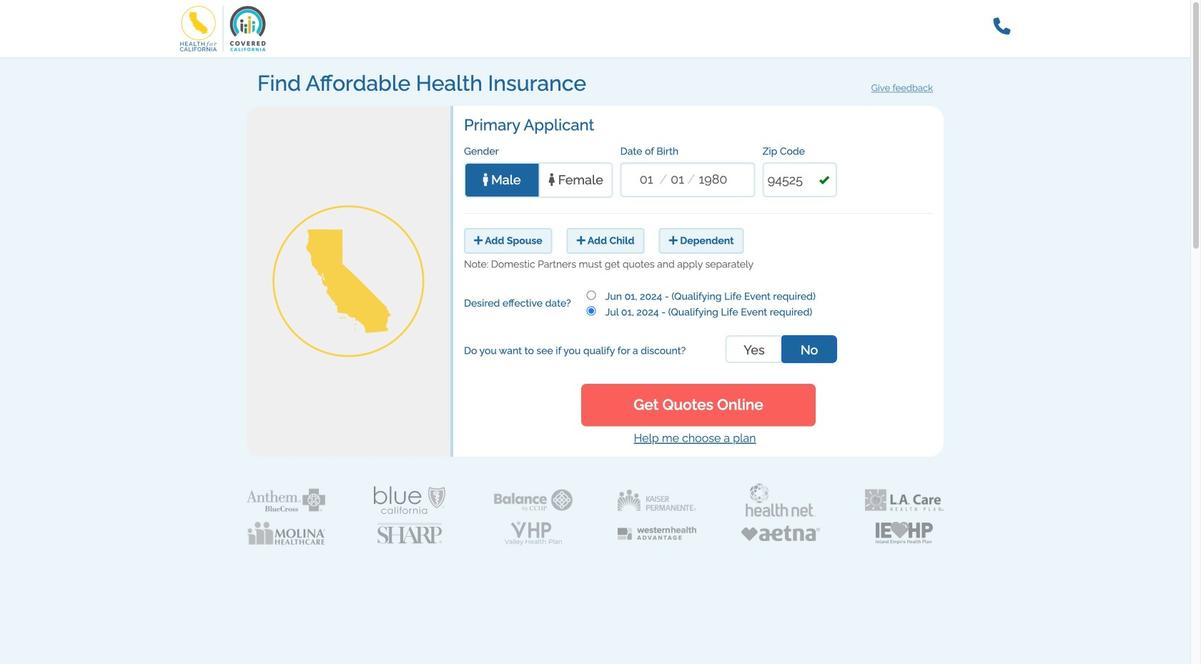 Task type: describe. For each thing, give the bounding box(es) containing it.
female image
[[549, 174, 555, 186]]

plus image
[[669, 236, 678, 246]]

covered california health net plans image
[[745, 483, 817, 518]]

yyyy text field
[[695, 164, 731, 195]]

molina health insurance image
[[247, 522, 325, 545]]

1 plus image from the left
[[474, 236, 483, 246]]

sharp health insurance image
[[378, 523, 442, 544]]

mm text field
[[633, 164, 660, 195]]



Task type: locate. For each thing, give the bounding box(es) containing it.
covered california kaiser plans image
[[618, 490, 696, 511]]

plus image
[[474, 236, 483, 246], [577, 236, 586, 246]]

None radio
[[587, 291, 596, 300]]

covered california blue shield image
[[374, 487, 445, 514]]

aetna health of california inc. image
[[741, 526, 820, 541]]

health insurance quotes for california image
[[247, 180, 450, 383]]

anthem blue cross covered ca image
[[247, 489, 325, 512]]

None radio
[[587, 307, 596, 316]]

male image
[[483, 174, 488, 186]]

None text field
[[763, 162, 837, 197]]

valley health insurance image
[[505, 521, 562, 546]]

0 horizontal spatial plus image
[[474, 236, 483, 246]]

ok image
[[819, 175, 829, 185]]

chinese community health plan image
[[494, 489, 573, 511]]

form
[[247, 72, 944, 571]]

2 plus image from the left
[[577, 236, 586, 246]]

dd text field
[[668, 164, 688, 195]]

1 horizontal spatial plus image
[[577, 236, 586, 246]]



